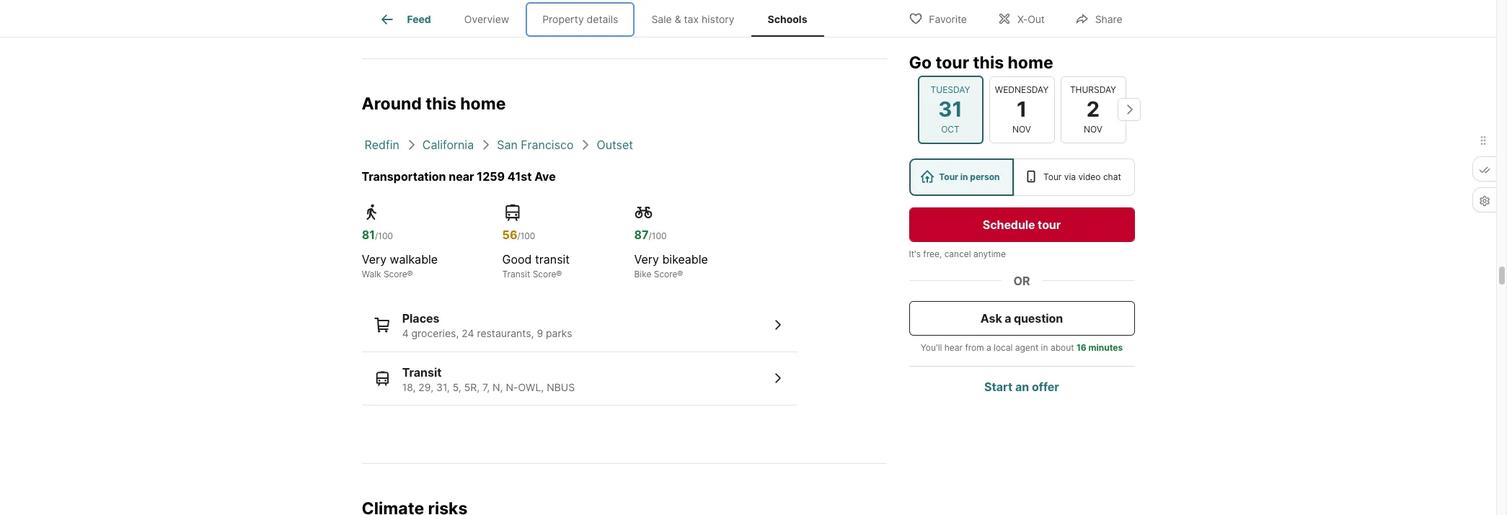 Task type: describe. For each thing, give the bounding box(es) containing it.
an
[[1015, 379, 1029, 394]]

out
[[1028, 13, 1045, 25]]

1 vertical spatial home
[[460, 94, 506, 114]]

person
[[970, 171, 1000, 182]]

81
[[362, 228, 375, 242]]

video
[[1078, 171, 1101, 182]]

ave
[[535, 169, 556, 184]]

very for very bikeable
[[634, 252, 659, 267]]

1 horizontal spatial in
[[1041, 342, 1048, 353]]

29,
[[418, 381, 433, 393]]

schools
[[768, 13, 807, 25]]

favorite
[[929, 13, 967, 25]]

® for transit
[[556, 269, 562, 280]]

/100 for 81
[[375, 231, 393, 242]]

good transit transit score ®
[[502, 252, 570, 280]]

next image
[[1117, 98, 1141, 121]]

transit inside transit 18, 29, 31, 5, 5r, 7, n, n-owl, nbus
[[402, 365, 442, 380]]

restaurants,
[[477, 327, 534, 340]]

free,
[[923, 248, 942, 259]]

you'll hear from a local agent in about 16 minutes
[[921, 342, 1123, 353]]

go tour this home
[[909, 52, 1053, 72]]

score for bikeable
[[654, 269, 677, 280]]

schedule
[[983, 217, 1035, 231]]

tab list containing feed
[[362, 0, 835, 37]]

overview tab
[[448, 2, 526, 37]]

san francisco
[[497, 138, 574, 152]]

cancel
[[944, 248, 971, 259]]

very walkable walk score ®
[[362, 252, 438, 280]]

california
[[422, 138, 474, 152]]

property details
[[542, 13, 618, 25]]

87
[[634, 228, 649, 242]]

® for bikeable
[[677, 269, 683, 280]]

about
[[1051, 342, 1074, 353]]

a inside 'ask a question' button
[[1005, 311, 1011, 325]]

transportation near 1259 41st ave
[[362, 169, 556, 184]]

1
[[1017, 96, 1027, 122]]

favorite button
[[897, 3, 979, 33]]

81 /100
[[362, 228, 393, 242]]

transit 18, 29, 31, 5, 5r, 7, n, n-owl, nbus
[[402, 365, 575, 393]]

thursday
[[1070, 84, 1116, 95]]

tax
[[684, 13, 699, 25]]

outset
[[597, 138, 633, 152]]

walkable
[[390, 252, 438, 267]]

very bikeable bike score ®
[[634, 252, 708, 280]]

good
[[502, 252, 532, 267]]

property
[[542, 13, 584, 25]]

schedule tour
[[983, 217, 1061, 231]]

tour for go
[[936, 52, 969, 72]]

feed
[[407, 13, 431, 25]]

overview
[[464, 13, 509, 25]]

0 horizontal spatial a
[[987, 342, 991, 353]]

56
[[502, 228, 517, 242]]

schools tab
[[751, 2, 824, 37]]

transit inside "good transit transit score ®"
[[502, 269, 530, 280]]

tour in person
[[939, 171, 1000, 182]]

18,
[[402, 381, 416, 393]]

hear
[[945, 342, 963, 353]]

from
[[965, 342, 984, 353]]

1259
[[477, 169, 505, 184]]

87 /100
[[634, 228, 667, 242]]

56 /100
[[502, 228, 535, 242]]

places 4 groceries, 24 restaurants, 9 parks
[[402, 312, 572, 340]]

wednesday
[[995, 84, 1049, 95]]

via
[[1064, 171, 1076, 182]]

nov for 2
[[1084, 123, 1103, 134]]

anytime
[[974, 248, 1006, 259]]

4
[[402, 327, 409, 340]]

x-out
[[1017, 13, 1045, 25]]

details
[[587, 13, 618, 25]]

groceries,
[[411, 327, 459, 340]]

outset link
[[597, 138, 633, 152]]

24
[[462, 327, 474, 340]]

sale & tax history
[[652, 13, 735, 25]]

tuesday
[[931, 84, 970, 95]]

n,
[[493, 381, 503, 393]]



Task type: locate. For each thing, give the bounding box(es) containing it.
a right ask
[[1005, 311, 1011, 325]]

in inside tour in person option
[[960, 171, 968, 182]]

list box containing tour in person
[[909, 158, 1135, 195]]

oct
[[941, 123, 960, 134]]

tour up tuesday
[[936, 52, 969, 72]]

0 horizontal spatial in
[[960, 171, 968, 182]]

it's free, cancel anytime
[[909, 248, 1006, 259]]

chat
[[1103, 171, 1121, 182]]

1 horizontal spatial home
[[1008, 52, 1053, 72]]

ask a question button
[[909, 301, 1135, 335]]

1 horizontal spatial ®
[[556, 269, 562, 280]]

9
[[537, 327, 543, 340]]

score for transit
[[533, 269, 556, 280]]

0 horizontal spatial this
[[426, 94, 456, 114]]

0 vertical spatial in
[[960, 171, 968, 182]]

francisco
[[521, 138, 574, 152]]

&
[[675, 13, 681, 25]]

score inside "good transit transit score ®"
[[533, 269, 556, 280]]

san
[[497, 138, 518, 152]]

tour inside button
[[1038, 217, 1061, 231]]

tour via video chat option
[[1014, 158, 1135, 195]]

31,
[[436, 381, 450, 393]]

5,
[[453, 381, 461, 393]]

sale & tax history tab
[[635, 2, 751, 37]]

around
[[362, 94, 422, 114]]

1 vertical spatial a
[[987, 342, 991, 353]]

16
[[1077, 342, 1087, 353]]

share button
[[1063, 3, 1135, 33]]

you'll
[[921, 342, 942, 353]]

very
[[362, 252, 387, 267], [634, 252, 659, 267]]

tour left person
[[939, 171, 958, 182]]

transit up 29, at left
[[402, 365, 442, 380]]

/100 up very walkable walk score ®
[[375, 231, 393, 242]]

wednesday 1 nov
[[995, 84, 1049, 134]]

start
[[984, 379, 1013, 394]]

in right agent
[[1041, 342, 1048, 353]]

offer
[[1032, 379, 1059, 394]]

it's
[[909, 248, 921, 259]]

nov for 1
[[1013, 123, 1031, 134]]

5r,
[[464, 381, 480, 393]]

® down the bikeable
[[677, 269, 683, 280]]

this up california link
[[426, 94, 456, 114]]

very inside very walkable walk score ®
[[362, 252, 387, 267]]

2 /100 from the left
[[517, 231, 535, 242]]

2 very from the left
[[634, 252, 659, 267]]

0 horizontal spatial transit
[[402, 365, 442, 380]]

/100 up very bikeable bike score ®
[[649, 231, 667, 242]]

/100
[[375, 231, 393, 242], [517, 231, 535, 242], [649, 231, 667, 242]]

1 horizontal spatial this
[[973, 52, 1004, 72]]

41st
[[508, 169, 532, 184]]

very inside very bikeable bike score ®
[[634, 252, 659, 267]]

n-
[[506, 381, 518, 393]]

go
[[909, 52, 932, 72]]

list box
[[909, 158, 1135, 195]]

very for very walkable
[[362, 252, 387, 267]]

2 tour from the left
[[1044, 171, 1062, 182]]

nov inside thursday 2 nov
[[1084, 123, 1103, 134]]

minutes
[[1089, 342, 1123, 353]]

california link
[[422, 138, 474, 152]]

0 vertical spatial home
[[1008, 52, 1053, 72]]

2 horizontal spatial /100
[[649, 231, 667, 242]]

/100 inside 87 /100
[[649, 231, 667, 242]]

/100 for 56
[[517, 231, 535, 242]]

score down transit
[[533, 269, 556, 280]]

2 horizontal spatial ®
[[677, 269, 683, 280]]

transit down the good
[[502, 269, 530, 280]]

0 horizontal spatial /100
[[375, 231, 393, 242]]

very up bike
[[634, 252, 659, 267]]

agent
[[1015, 342, 1039, 353]]

2 horizontal spatial score
[[654, 269, 677, 280]]

share
[[1095, 13, 1122, 25]]

near
[[449, 169, 474, 184]]

bikeable
[[662, 252, 708, 267]]

sale
[[652, 13, 672, 25]]

0 vertical spatial this
[[973, 52, 1004, 72]]

1 horizontal spatial /100
[[517, 231, 535, 242]]

a
[[1005, 311, 1011, 325], [987, 342, 991, 353]]

score for walkable
[[384, 269, 407, 280]]

schedule tour button
[[909, 207, 1135, 242]]

owl,
[[518, 381, 544, 393]]

score inside very bikeable bike score ®
[[654, 269, 677, 280]]

transit
[[535, 252, 570, 267]]

transportation
[[362, 169, 446, 184]]

/100 inside 81 /100
[[375, 231, 393, 242]]

1 horizontal spatial nov
[[1084, 123, 1103, 134]]

® for walkable
[[407, 269, 413, 280]]

very up the walk
[[362, 252, 387, 267]]

1 horizontal spatial a
[[1005, 311, 1011, 325]]

walk
[[362, 269, 381, 280]]

places
[[402, 312, 440, 326]]

question
[[1014, 311, 1063, 325]]

1 horizontal spatial very
[[634, 252, 659, 267]]

score right bike
[[654, 269, 677, 280]]

tour for tour in person
[[939, 171, 958, 182]]

thursday 2 nov
[[1070, 84, 1116, 134]]

None button
[[918, 76, 983, 144], [989, 76, 1055, 143], [1060, 76, 1126, 143], [918, 76, 983, 144], [989, 76, 1055, 143], [1060, 76, 1126, 143]]

® down transit
[[556, 269, 562, 280]]

tour left via
[[1044, 171, 1062, 182]]

3 /100 from the left
[[649, 231, 667, 242]]

or
[[1014, 273, 1030, 288]]

tour for schedule
[[1038, 217, 1061, 231]]

start an offer link
[[984, 379, 1059, 394]]

redfin
[[365, 138, 399, 152]]

redfin link
[[365, 138, 399, 152]]

® down walkable
[[407, 269, 413, 280]]

/100 inside "56 /100"
[[517, 231, 535, 242]]

1 vertical spatial transit
[[402, 365, 442, 380]]

0 horizontal spatial tour
[[936, 52, 969, 72]]

nov
[[1013, 123, 1031, 134], [1084, 123, 1103, 134]]

tab list
[[362, 0, 835, 37]]

/100 for 87
[[649, 231, 667, 242]]

x-
[[1017, 13, 1028, 25]]

2 ® from the left
[[556, 269, 562, 280]]

® inside very walkable walk score ®
[[407, 269, 413, 280]]

nov inside wednesday 1 nov
[[1013, 123, 1031, 134]]

1 horizontal spatial tour
[[1038, 217, 1061, 231]]

/100 up the good
[[517, 231, 535, 242]]

tour
[[939, 171, 958, 182], [1044, 171, 1062, 182]]

this up wednesday
[[973, 52, 1004, 72]]

2
[[1087, 96, 1100, 122]]

0 horizontal spatial very
[[362, 252, 387, 267]]

0 vertical spatial a
[[1005, 311, 1011, 325]]

7,
[[482, 381, 490, 393]]

ask
[[981, 311, 1002, 325]]

1 vertical spatial tour
[[1038, 217, 1061, 231]]

property details tab
[[526, 2, 635, 37]]

® inside very bikeable bike score ®
[[677, 269, 683, 280]]

2 score from the left
[[533, 269, 556, 280]]

0 vertical spatial tour
[[936, 52, 969, 72]]

nov down 1
[[1013, 123, 1031, 134]]

start an offer
[[984, 379, 1059, 394]]

around this home
[[362, 94, 506, 114]]

1 tour from the left
[[939, 171, 958, 182]]

0 horizontal spatial score
[[384, 269, 407, 280]]

1 horizontal spatial tour
[[1044, 171, 1062, 182]]

in
[[960, 171, 968, 182], [1041, 342, 1048, 353]]

home up wednesday
[[1008, 52, 1053, 72]]

1 nov from the left
[[1013, 123, 1031, 134]]

home up san
[[460, 94, 506, 114]]

3 score from the left
[[654, 269, 677, 280]]

score down walkable
[[384, 269, 407, 280]]

ask a question
[[981, 311, 1063, 325]]

1 vertical spatial in
[[1041, 342, 1048, 353]]

tour
[[936, 52, 969, 72], [1038, 217, 1061, 231]]

tour in person option
[[909, 158, 1014, 195]]

1 vertical spatial this
[[426, 94, 456, 114]]

1 ® from the left
[[407, 269, 413, 280]]

tuesday 31 oct
[[931, 84, 970, 134]]

tour for tour via video chat
[[1044, 171, 1062, 182]]

tour right schedule
[[1038, 217, 1061, 231]]

feed link
[[378, 11, 431, 28]]

parks
[[546, 327, 572, 340]]

in left person
[[960, 171, 968, 182]]

3 ® from the left
[[677, 269, 683, 280]]

0 vertical spatial transit
[[502, 269, 530, 280]]

1 very from the left
[[362, 252, 387, 267]]

1 score from the left
[[384, 269, 407, 280]]

nbus
[[547, 381, 575, 393]]

1 /100 from the left
[[375, 231, 393, 242]]

1 horizontal spatial transit
[[502, 269, 530, 280]]

nov down 2
[[1084, 123, 1103, 134]]

0 horizontal spatial home
[[460, 94, 506, 114]]

0 horizontal spatial nov
[[1013, 123, 1031, 134]]

2 nov from the left
[[1084, 123, 1103, 134]]

0 horizontal spatial tour
[[939, 171, 958, 182]]

a right from
[[987, 342, 991, 353]]

1 horizontal spatial score
[[533, 269, 556, 280]]

score inside very walkable walk score ®
[[384, 269, 407, 280]]

31
[[938, 96, 963, 122]]

tour via video chat
[[1044, 171, 1121, 182]]

0 horizontal spatial ®
[[407, 269, 413, 280]]

®
[[407, 269, 413, 280], [556, 269, 562, 280], [677, 269, 683, 280]]

® inside "good transit transit score ®"
[[556, 269, 562, 280]]



Task type: vqa. For each thing, say whether or not it's contained in the screenshot.
/10 related to Edison
no



